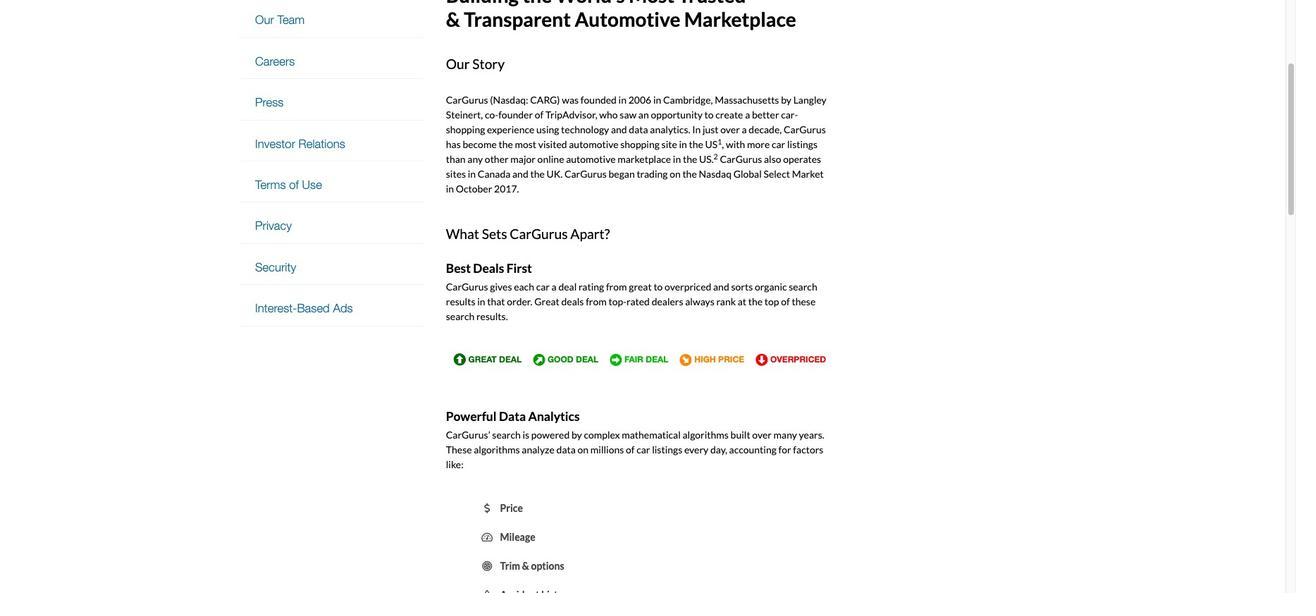 Task type: locate. For each thing, give the bounding box(es) containing it.
1 horizontal spatial and
[[611, 124, 627, 136]]

shopping up marketplace
[[621, 138, 660, 150]]

a inside best deals first cargurus gives each car a deal rating from great to overpriced and sorts organic search results in that order. great deals from top-rated dealers always rank at the top of these search results.
[[552, 280, 557, 292]]

by up the car-
[[781, 94, 792, 106]]

a down massachusetts
[[745, 109, 751, 121]]

search down results
[[446, 310, 475, 322]]

these
[[792, 295, 816, 307]]

1 vertical spatial from
[[586, 295, 607, 307]]

the left us.
[[683, 153, 698, 165]]

menu containing our team
[[239, 0, 425, 326]]

1 horizontal spatial our
[[446, 56, 470, 72]]

0 horizontal spatial shopping
[[446, 124, 485, 136]]

1 horizontal spatial over
[[753, 428, 772, 440]]

to up just
[[705, 109, 714, 121]]

1 vertical spatial on
[[578, 443, 589, 455]]

2 horizontal spatial and
[[714, 280, 730, 292]]

1 vertical spatial automotive
[[566, 153, 616, 165]]

1 horizontal spatial by
[[781, 94, 792, 106]]

0 vertical spatial shopping
[[446, 124, 485, 136]]

listings inside powerful data analytics cargurus' search is powered by complex mathematical algorithms built over many years. these algorithms analyze data on millions of car listings every day, accounting for factors like:
[[652, 443, 683, 455]]

1 vertical spatial to
[[654, 280, 663, 292]]

1 vertical spatial and
[[513, 168, 529, 180]]

began
[[609, 168, 635, 180]]

& up our story at the top left of the page
[[446, 7, 460, 31]]

0 horizontal spatial by
[[572, 428, 582, 440]]

our inside the our team link
[[255, 13, 274, 27]]

car inside best deals first cargurus gives each car a deal rating from great to overpriced and sorts organic search results in that order. great deals from top-rated dealers always rank at the top of these search results.
[[536, 280, 550, 292]]

in down site
[[673, 153, 681, 165]]

data down an
[[629, 124, 649, 136]]

of inside cargurus (nasdaq: carg) was founded in 2006 in cambridge, massachusetts by langley steinert, co-founder of tripadvisor, who saw an opportunity to create a better car- shopping experience using technology and data analytics. in just over a decade, cargurus has become the most visited automotive shopping site in the us
[[535, 109, 544, 121]]

1 vertical spatial shopping
[[621, 138, 660, 150]]

years.
[[799, 428, 825, 440]]

listings up operates
[[788, 138, 818, 150]]

0 horizontal spatial on
[[578, 443, 589, 455]]

2 horizontal spatial deal
[[646, 354, 669, 364]]

tire image
[[482, 561, 492, 571]]

in left that
[[478, 295, 486, 307]]

the down in
[[689, 138, 704, 150]]

0 vertical spatial to
[[705, 109, 714, 121]]

and down the "major"
[[513, 168, 529, 180]]

our
[[255, 13, 274, 27], [446, 56, 470, 72]]

0 vertical spatial car
[[772, 138, 786, 150]]

steinert,
[[446, 109, 483, 121]]

search down data
[[492, 428, 521, 440]]

on
[[670, 168, 681, 180], [578, 443, 589, 455]]

mathematical
[[622, 428, 681, 440]]

over inside powerful data analytics cargurus' search is powered by complex mathematical algorithms built over many years. these algorithms analyze data on millions of car listings every day, accounting for factors like:
[[753, 428, 772, 440]]

to up 'dealers'
[[654, 280, 663, 292]]

high price
[[692, 354, 745, 364]]

complex
[[584, 428, 620, 440]]

to inside cargurus (nasdaq: carg) was founded in 2006 in cambridge, massachusetts by langley steinert, co-founder of tripadvisor, who saw an opportunity to create a better car- shopping experience using technology and data analytics. in just over a decade, cargurus has become the most visited automotive shopping site in the us
[[705, 109, 714, 121]]

best
[[446, 261, 471, 275]]

to
[[705, 109, 714, 121], [654, 280, 663, 292]]

global
[[734, 168, 762, 180]]

fair
[[625, 354, 644, 364]]

first
[[507, 261, 532, 275]]

the inside , with more car listings than any other major online automotive marketplace in the us.
[[683, 153, 698, 165]]

select
[[764, 168, 790, 180]]

1 horizontal spatial data
[[629, 124, 649, 136]]

operates
[[784, 153, 822, 165]]

each
[[514, 280, 535, 292]]

deals
[[473, 261, 504, 275]]

0 horizontal spatial our
[[255, 13, 274, 27]]

interest-based ads
[[255, 301, 353, 315]]

fair deal
[[622, 354, 669, 364]]

the right the at
[[749, 295, 763, 307]]

deal for good deal
[[576, 354, 599, 364]]

of
[[535, 109, 544, 121], [289, 178, 299, 192], [782, 295, 790, 307], [626, 443, 635, 455]]

1 vertical spatial listings
[[652, 443, 683, 455]]

0 horizontal spatial listings
[[652, 443, 683, 455]]

cargurus right uk.
[[565, 168, 607, 180]]

by inside cargurus (nasdaq: carg) was founded in 2006 in cambridge, massachusetts by langley steinert, co-founder of tripadvisor, who saw an opportunity to create a better car- shopping experience using technology and data analytics. in just over a decade, cargurus has become the most visited automotive shopping site in the us
[[781, 94, 792, 106]]

over down create
[[721, 124, 740, 136]]

better
[[752, 109, 780, 121]]

great
[[629, 280, 652, 292]]

2
[[714, 152, 718, 161]]

on right 'trading'
[[670, 168, 681, 180]]

analytics.
[[650, 124, 691, 136]]

0 vertical spatial automotive
[[569, 138, 619, 150]]

1 horizontal spatial deal
[[576, 354, 599, 364]]

0 horizontal spatial deal
[[499, 354, 522, 364]]

and up rank
[[714, 280, 730, 292]]

from down rating
[[586, 295, 607, 307]]

massachusetts
[[715, 94, 780, 106]]

0 vertical spatial over
[[721, 124, 740, 136]]

0 vertical spatial from
[[606, 280, 627, 292]]

1 horizontal spatial to
[[705, 109, 714, 121]]

terms of use
[[255, 178, 322, 192]]

the
[[499, 138, 513, 150], [689, 138, 704, 150], [683, 153, 698, 165], [531, 168, 545, 180], [683, 168, 697, 180], [749, 295, 763, 307]]

of left "use"
[[289, 178, 299, 192]]

2 vertical spatial search
[[492, 428, 521, 440]]

a up with at top right
[[742, 124, 747, 136]]

automotive
[[575, 7, 681, 31]]

for
[[779, 443, 792, 455]]

algorithms
[[683, 428, 729, 440], [474, 443, 520, 455]]

always
[[686, 295, 715, 307]]

october
[[456, 183, 492, 195]]

apart?
[[571, 226, 610, 242]]

1 vertical spatial data
[[557, 443, 576, 455]]

relations
[[299, 137, 345, 151]]

our team
[[255, 13, 305, 27]]

listings down mathematical
[[652, 443, 683, 455]]

0 horizontal spatial to
[[654, 280, 663, 292]]

in up saw
[[619, 94, 627, 106]]

rated
[[627, 295, 650, 307]]

data
[[629, 124, 649, 136], [557, 443, 576, 455]]

our for our story
[[446, 56, 470, 72]]

cargurus
[[446, 94, 488, 106], [784, 124, 826, 136], [720, 153, 763, 165], [565, 168, 607, 180], [510, 226, 568, 242], [446, 280, 488, 292]]

carg)
[[531, 94, 560, 106]]

0 vertical spatial by
[[781, 94, 792, 106]]

&
[[446, 7, 460, 31], [522, 560, 529, 572]]

listings
[[788, 138, 818, 150], [652, 443, 683, 455]]

0 vertical spatial on
[[670, 168, 681, 180]]

shopping down steinert,
[[446, 124, 485, 136]]

in right 2006
[[654, 94, 662, 106]]

by
[[781, 94, 792, 106], [572, 428, 582, 440]]

over
[[721, 124, 740, 136], [753, 428, 772, 440]]

the left uk.
[[531, 168, 545, 180]]

our left the team
[[255, 13, 274, 27]]

1 horizontal spatial shopping
[[621, 138, 660, 150]]

and down saw
[[611, 124, 627, 136]]

most
[[515, 138, 537, 150]]

canada
[[478, 168, 511, 180]]

deal right "great"
[[499, 354, 522, 364]]

a left deal
[[552, 280, 557, 292]]

1 horizontal spatial car
[[637, 443, 651, 455]]

1 horizontal spatial listings
[[788, 138, 818, 150]]

of inside terms of use link
[[289, 178, 299, 192]]

0 horizontal spatial &
[[446, 7, 460, 31]]

algorithms up "every"
[[683, 428, 729, 440]]

in inside , with more car listings than any other major online automotive marketplace in the us.
[[673, 153, 681, 165]]

in down sites
[[446, 183, 454, 195]]

careers link
[[239, 45, 425, 78]]

search up these
[[789, 280, 818, 292]]

using
[[537, 124, 560, 136]]

car up great
[[536, 280, 550, 292]]

, with more car listings than any other major online automotive marketplace in the us.
[[446, 138, 818, 165]]

0 vertical spatial data
[[629, 124, 649, 136]]

security link
[[239, 251, 425, 284]]

2 deal from the left
[[576, 354, 599, 364]]

automotive inside cargurus (nasdaq: carg) was founded in 2006 in cambridge, massachusetts by langley steinert, co-founder of tripadvisor, who saw an opportunity to create a better car- shopping experience using technology and data analytics. in just over a decade, cargurus has become the most visited automotive shopping site in the us
[[569, 138, 619, 150]]

by left complex
[[572, 428, 582, 440]]

2 vertical spatial and
[[714, 280, 730, 292]]

1 vertical spatial over
[[753, 428, 772, 440]]

create
[[716, 109, 744, 121]]

2 horizontal spatial car
[[772, 138, 786, 150]]

factors
[[794, 443, 824, 455]]

0 horizontal spatial algorithms
[[474, 443, 520, 455]]

2 vertical spatial a
[[552, 280, 557, 292]]

2017.
[[494, 183, 519, 195]]

founder
[[499, 109, 533, 121]]

0 vertical spatial our
[[255, 13, 274, 27]]

0 vertical spatial search
[[789, 280, 818, 292]]

to inside best deals first cargurus gives each car a deal rating from great to overpriced and sorts organic search results in that order. great deals from top-rated dealers always rank at the top of these search results.
[[654, 280, 663, 292]]

over up the accounting
[[753, 428, 772, 440]]

& right 'trim'
[[522, 560, 529, 572]]

0 horizontal spatial car
[[536, 280, 550, 292]]

story
[[473, 56, 505, 72]]

data down powered
[[557, 443, 576, 455]]

0 vertical spatial and
[[611, 124, 627, 136]]

mileage
[[500, 531, 536, 543]]

by inside powerful data analytics cargurus' search is powered by complex mathematical algorithms built over many years. these algorithms analyze data on millions of car listings every day, accounting for factors like:
[[572, 428, 582, 440]]

founded
[[581, 94, 617, 106]]

0 horizontal spatial search
[[446, 310, 475, 322]]

deal right good
[[576, 354, 599, 364]]

1 vertical spatial by
[[572, 428, 582, 440]]

1 horizontal spatial search
[[492, 428, 521, 440]]

1 horizontal spatial &
[[522, 560, 529, 572]]

cargurus'
[[446, 428, 491, 440]]

of right 'millions'
[[626, 443, 635, 455]]

of right top
[[782, 295, 790, 307]]

0 vertical spatial listings
[[788, 138, 818, 150]]

1 horizontal spatial on
[[670, 168, 681, 180]]

from up top-
[[606, 280, 627, 292]]

data inside powerful data analytics cargurus' search is powered by complex mathematical algorithms built over many years. these algorithms analyze data on millions of car listings every day, accounting for factors like:
[[557, 443, 576, 455]]

on down complex
[[578, 443, 589, 455]]

2 vertical spatial car
[[637, 443, 651, 455]]

based
[[297, 301, 330, 315]]

cargurus up steinert,
[[446, 94, 488, 106]]

algorithms down cargurus'
[[474, 443, 520, 455]]

0 vertical spatial algorithms
[[683, 428, 729, 440]]

deal right fair
[[646, 354, 669, 364]]

2 horizontal spatial search
[[789, 280, 818, 292]]

1 vertical spatial car
[[536, 280, 550, 292]]

1 vertical spatial our
[[446, 56, 470, 72]]

cargurus up results
[[446, 280, 488, 292]]

car up the also on the top of page
[[772, 138, 786, 150]]

cargurus inside best deals first cargurus gives each car a deal rating from great to overpriced and sorts organic search results in that order. great deals from top-rated dealers always rank at the top of these search results.
[[446, 280, 488, 292]]

results
[[446, 295, 476, 307]]

press link
[[239, 86, 425, 120]]

car down mathematical
[[637, 443, 651, 455]]

accounting
[[730, 443, 777, 455]]

more
[[748, 138, 770, 150]]

1 deal from the left
[[499, 354, 522, 364]]

rating
[[579, 280, 604, 292]]

menu
[[239, 0, 425, 326]]

in
[[619, 94, 627, 106], [654, 94, 662, 106], [679, 138, 687, 150], [673, 153, 681, 165], [468, 168, 476, 180], [446, 183, 454, 195], [478, 295, 486, 307]]

search
[[789, 280, 818, 292], [446, 310, 475, 322], [492, 428, 521, 440]]

and inside cargurus (nasdaq: carg) was founded in 2006 in cambridge, massachusetts by langley steinert, co-founder of tripadvisor, who saw an opportunity to create a better car- shopping experience using technology and data analytics. in just over a decade, cargurus has become the most visited automotive shopping site in the us
[[611, 124, 627, 136]]

interest-
[[255, 301, 297, 315]]

from
[[606, 280, 627, 292], [586, 295, 607, 307]]

0 horizontal spatial and
[[513, 168, 529, 180]]

of down carg)
[[535, 109, 544, 121]]

0 horizontal spatial over
[[721, 124, 740, 136]]

0 horizontal spatial data
[[557, 443, 576, 455]]

3 deal from the left
[[646, 354, 669, 364]]

our left the story
[[446, 56, 470, 72]]



Task type: describe. For each thing, give the bounding box(es) containing it.
is
[[523, 428, 530, 440]]

in
[[693, 124, 701, 136]]

2006
[[629, 94, 652, 106]]

on inside cargurus also operates sites in canada and the uk. cargurus began trading on the nasdaq global select market in october 2017.
[[670, 168, 681, 180]]

over inside cargurus (nasdaq: carg) was founded in 2006 in cambridge, massachusetts by langley steinert, co-founder of tripadvisor, who saw an opportunity to create a better car- shopping experience using technology and data analytics. in just over a decade, cargurus has become the most visited automotive shopping site in the us
[[721, 124, 740, 136]]

tachometer alt image
[[482, 532, 493, 542]]

great
[[535, 295, 560, 307]]

technology
[[561, 124, 609, 136]]

the inside best deals first cargurus gives each car a deal rating from great to overpriced and sorts organic search results in that order. great deals from top-rated dealers always rank at the top of these search results.
[[749, 295, 763, 307]]

in inside best deals first cargurus gives each car a deal rating from great to overpriced and sorts organic search results in that order. great deals from top-rated dealers always rank at the top of these search results.
[[478, 295, 486, 307]]

deals
[[562, 295, 584, 307]]

every
[[685, 443, 709, 455]]

the left the nasdaq
[[683, 168, 697, 180]]

major
[[511, 153, 536, 165]]

sorts
[[732, 280, 753, 292]]

the down experience at the left
[[499, 138, 513, 150]]

price
[[500, 502, 523, 514]]

gives
[[490, 280, 512, 292]]

investor relations link
[[239, 127, 425, 161]]

1 vertical spatial algorithms
[[474, 443, 520, 455]]

just
[[703, 124, 719, 136]]

deal for fair deal
[[646, 354, 669, 364]]

order.
[[507, 295, 533, 307]]

us
[[706, 138, 718, 150]]

data
[[499, 409, 526, 424]]

day,
[[711, 443, 728, 455]]

careers
[[255, 54, 295, 68]]

,
[[722, 138, 724, 150]]

top-
[[609, 295, 627, 307]]

become
[[463, 138, 497, 150]]

cambridge,
[[664, 94, 713, 106]]

who
[[600, 109, 618, 121]]

search inside powerful data analytics cargurus' search is powered by complex mathematical algorithms built over many years. these algorithms analyze data on millions of car listings every day, accounting for factors like:
[[492, 428, 521, 440]]

terms of use link
[[239, 169, 425, 202]]

security
[[255, 260, 296, 274]]

co-
[[485, 109, 499, 121]]

powerful data analytics cargurus' search is powered by complex mathematical algorithms built over many years. these algorithms analyze data on millions of car listings every day, accounting for factors like:
[[446, 409, 825, 470]]

powerful
[[446, 409, 497, 424]]

and inside cargurus also operates sites in canada and the uk. cargurus began trading on the nasdaq global select market in october 2017.
[[513, 168, 529, 180]]

built
[[731, 428, 751, 440]]

cargurus down with at top right
[[720, 153, 763, 165]]

listings inside , with more car listings than any other major online automotive marketplace in the us.
[[788, 138, 818, 150]]

car-
[[782, 109, 799, 121]]

cargurus down the car-
[[784, 124, 826, 136]]

marketplace
[[685, 7, 797, 31]]

online
[[538, 153, 564, 165]]

terms
[[255, 178, 286, 192]]

0 vertical spatial &
[[446, 7, 460, 31]]

on inside powerful data analytics cargurus' search is powered by complex mathematical algorithms built over many years. these algorithms analyze data on millions of car listings every day, accounting for factors like:
[[578, 443, 589, 455]]

trim & options
[[500, 560, 565, 572]]

1 horizontal spatial algorithms
[[683, 428, 729, 440]]

tripadvisor,
[[546, 109, 598, 121]]

ads
[[333, 301, 353, 315]]

of inside powerful data analytics cargurus' search is powered by complex mathematical algorithms built over many years. these algorithms analyze data on millions of car listings every day, accounting for factors like:
[[626, 443, 635, 455]]

& transparent automotive marketplace
[[446, 7, 797, 31]]

car inside , with more car listings than any other major online automotive marketplace in the us.
[[772, 138, 786, 150]]

top
[[765, 295, 780, 307]]

sites
[[446, 168, 466, 180]]

of inside best deals first cargurus gives each car a deal rating from great to overpriced and sorts organic search results in that order. great deals from top-rated dealers always rank at the top of these search results.
[[782, 295, 790, 307]]

us.
[[700, 153, 714, 165]]

these
[[446, 443, 472, 455]]

best deals first cargurus gives each car a deal rating from great to overpriced and sorts organic search results in that order. great deals from top-rated dealers always rank at the top of these search results.
[[446, 261, 818, 322]]

deal for great deal
[[499, 354, 522, 364]]

in up october at the left top of page
[[468, 168, 476, 180]]

(nasdaq:
[[490, 94, 529, 106]]

overpriced
[[768, 354, 827, 364]]

1
[[718, 137, 722, 146]]

nasdaq
[[699, 168, 732, 180]]

in right site
[[679, 138, 687, 150]]

dollar sign image
[[485, 503, 490, 513]]

market
[[792, 168, 824, 180]]

millions
[[591, 443, 624, 455]]

investor
[[255, 137, 295, 151]]

has
[[446, 138, 461, 150]]

results.
[[477, 310, 508, 322]]

car inside powerful data analytics cargurus' search is powered by complex mathematical algorithms built over many years. these algorithms analyze data on millions of car listings every day, accounting for factors like:
[[637, 443, 651, 455]]

our story
[[446, 56, 505, 72]]

interest-based ads link
[[239, 292, 425, 325]]

any
[[468, 153, 483, 165]]

other
[[485, 153, 509, 165]]

site
[[662, 138, 678, 150]]

good deal
[[546, 354, 599, 364]]

automotive inside , with more car listings than any other major online automotive marketplace in the us.
[[566, 153, 616, 165]]

team
[[277, 13, 305, 27]]

overpriced
[[665, 280, 712, 292]]

0 vertical spatial a
[[745, 109, 751, 121]]

transparent
[[464, 7, 571, 31]]

and inside best deals first cargurus gives each car a deal rating from great to overpriced and sorts organic search results in that order. great deals from top-rated dealers always rank at the top of these search results.
[[714, 280, 730, 292]]

1 vertical spatial a
[[742, 124, 747, 136]]

1 vertical spatial &
[[522, 560, 529, 572]]

data inside cargurus (nasdaq: carg) was founded in 2006 in cambridge, massachusetts by langley steinert, co-founder of tripadvisor, who saw an opportunity to create a better car- shopping experience using technology and data analytics. in just over a decade, cargurus has become the most visited automotive shopping site in the us
[[629, 124, 649, 136]]

cargurus also operates sites in canada and the uk. cargurus began trading on the nasdaq global select market in october 2017.
[[446, 153, 824, 195]]

than
[[446, 153, 466, 165]]

1 vertical spatial search
[[446, 310, 475, 322]]

rank
[[717, 295, 736, 307]]

exclamation triangle image
[[482, 590, 493, 593]]

opportunity
[[651, 109, 703, 121]]

options
[[531, 560, 565, 572]]

what sets cargurus apart?
[[446, 226, 610, 242]]

organic
[[755, 280, 787, 292]]

privacy link
[[239, 210, 425, 243]]

our team link
[[239, 4, 425, 37]]

cargurus up first
[[510, 226, 568, 242]]

at
[[738, 295, 747, 307]]

our for our team
[[255, 13, 274, 27]]

visited
[[539, 138, 567, 150]]

what
[[446, 226, 480, 242]]

deal
[[559, 280, 577, 292]]

that
[[487, 295, 505, 307]]



Task type: vqa. For each thing, say whether or not it's contained in the screenshot.
the 'Make sure to check your inbox and spam folder. You can also view and open pre-qualification offers here .'
no



